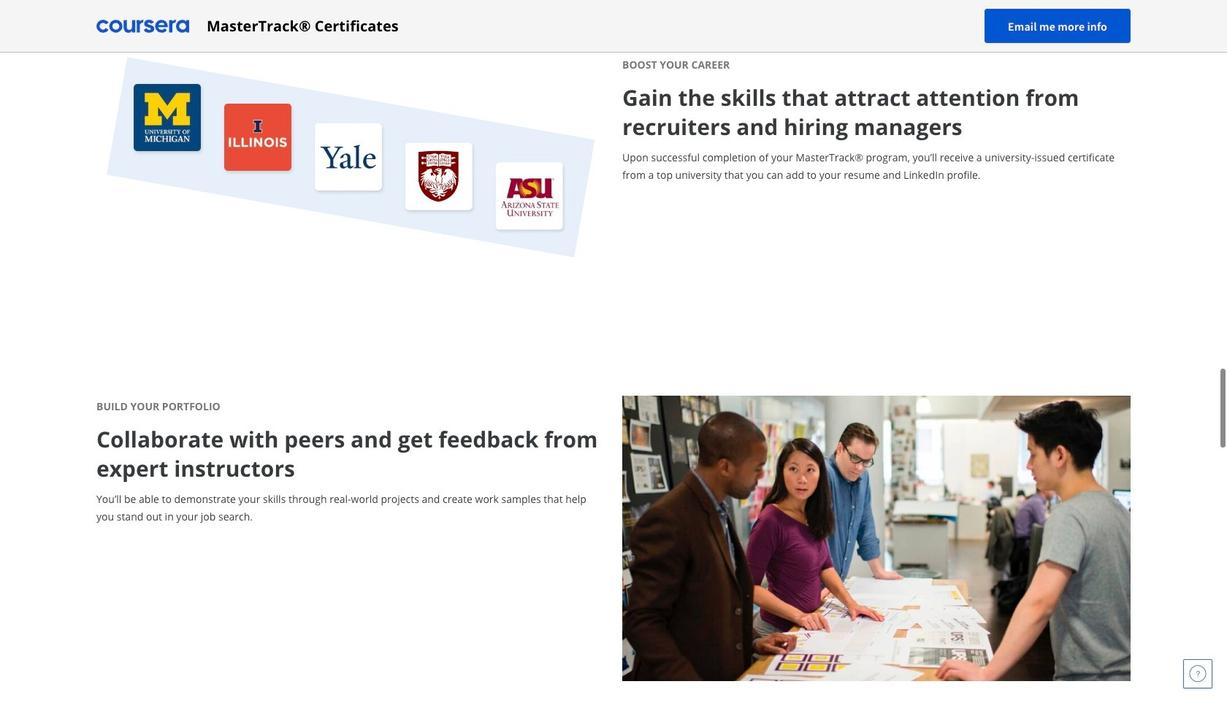 Task type: vqa. For each thing, say whether or not it's contained in the screenshot.
Help Center image
yes



Task type: describe. For each thing, give the bounding box(es) containing it.
help center image
[[1190, 666, 1207, 683]]

coursera image
[[96, 14, 189, 38]]



